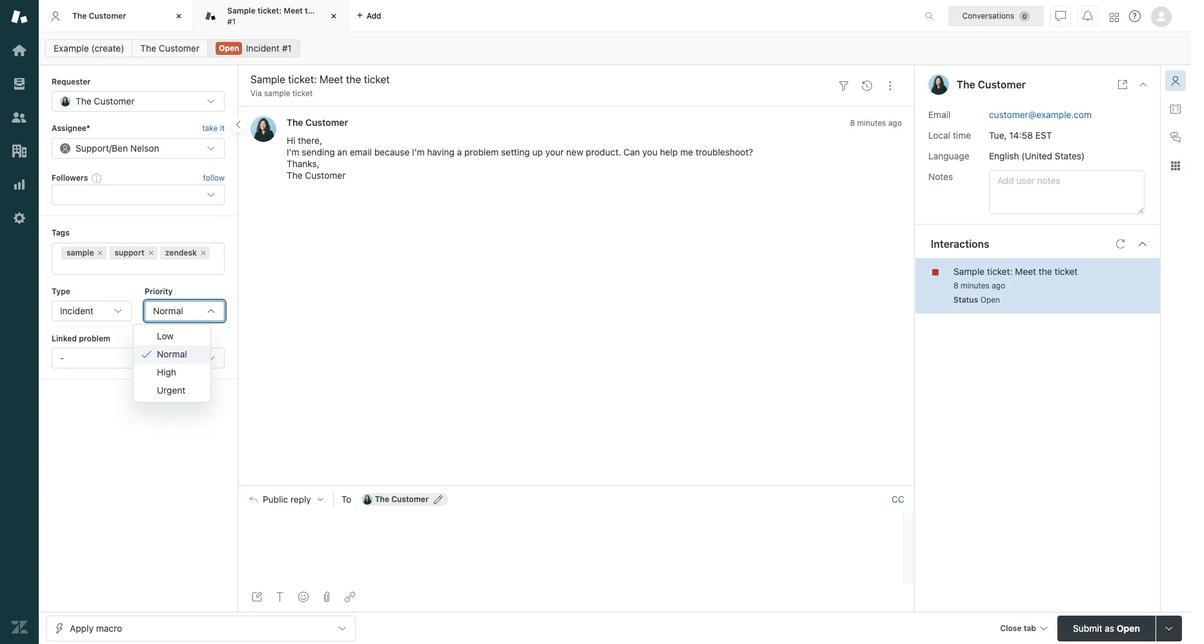 Task type: locate. For each thing, give the bounding box(es) containing it.
0 horizontal spatial remove image
[[147, 249, 155, 257]]

the down requester
[[76, 96, 91, 107]]

ticket: up incident #1
[[258, 6, 282, 16]]

1 horizontal spatial sample
[[954, 266, 985, 277]]

reporting image
[[11, 176, 28, 193]]

1 vertical spatial open
[[981, 295, 1000, 305]]

the
[[72, 11, 87, 21], [140, 43, 156, 54], [957, 79, 976, 90], [76, 96, 91, 107], [287, 117, 303, 128], [287, 170, 303, 181], [375, 495, 389, 504]]

0 horizontal spatial the
[[305, 6, 317, 16]]

sample
[[264, 88, 290, 98], [67, 248, 94, 257]]

take
[[202, 124, 218, 133]]

#1 inside "secondary" element
[[282, 43, 292, 54]]

the inside sample ticket: meet the ticket #1
[[305, 6, 317, 16]]

1 horizontal spatial close image
[[327, 10, 340, 23]]

#1 inside sample ticket: meet the ticket #1
[[227, 16, 236, 26]]

1 vertical spatial 8
[[954, 281, 959, 290]]

via
[[251, 88, 262, 98]]

the customer link
[[132, 39, 208, 57], [287, 117, 348, 128]]

2 vertical spatial ticket
[[1055, 266, 1078, 277]]

ticket: for sample ticket: meet the ticket #1
[[258, 6, 282, 16]]

8 minutes ago text field
[[850, 118, 902, 128]]

the customer link up requester element
[[132, 39, 208, 57]]

0 vertical spatial sample
[[264, 88, 290, 98]]

0 horizontal spatial i'm
[[287, 147, 299, 158]]

1 horizontal spatial i'm
[[412, 147, 425, 158]]

format text image
[[275, 592, 285, 603]]

Subject field
[[248, 72, 830, 87]]

sample inside "sample ticket: meet the ticket 8 minutes ago status open"
[[954, 266, 985, 277]]

problem
[[464, 147, 499, 158], [79, 334, 110, 344]]

i'm left the having
[[412, 147, 425, 158]]

normal
[[153, 305, 183, 316], [157, 348, 187, 359]]

meet inside sample ticket: meet the ticket #1
[[284, 6, 303, 16]]

remove image right support
[[147, 249, 155, 257]]

minutes down events "image"
[[857, 118, 886, 128]]

1 horizontal spatial ticket:
[[987, 266, 1013, 277]]

1 horizontal spatial the
[[1039, 266, 1053, 277]]

the customer inside the customer link
[[140, 43, 199, 54]]

ago
[[889, 118, 902, 128], [992, 281, 1006, 290]]

1 vertical spatial normal
[[157, 348, 187, 359]]

zendesk image
[[11, 619, 28, 636]]

close image inside 'the customer' tab
[[172, 10, 185, 23]]

1 vertical spatial the
[[1039, 266, 1053, 277]]

follow button
[[203, 172, 225, 184]]

the customer right (create) at the top of page
[[140, 43, 199, 54]]

urgent
[[157, 385, 186, 396]]

incident down type
[[60, 305, 94, 316]]

0 vertical spatial ticket
[[319, 6, 341, 16]]

ticket actions image
[[885, 81, 896, 91]]

the customer link inside "secondary" element
[[132, 39, 208, 57]]

english (united states)
[[989, 150, 1085, 161]]

0 vertical spatial the customer link
[[132, 39, 208, 57]]

the customer up (create) at the top of page
[[72, 11, 126, 21]]

1 horizontal spatial ago
[[992, 281, 1006, 290]]

sample up 8 minutes ago text field
[[954, 266, 985, 277]]

0 horizontal spatial the customer link
[[132, 39, 208, 57]]

#1
[[227, 16, 236, 26], [282, 43, 292, 54]]

8 minutes ago text field
[[954, 281, 1006, 290]]

1 vertical spatial sample
[[954, 266, 985, 277]]

the right (create) at the top of page
[[140, 43, 156, 54]]

1 vertical spatial #1
[[282, 43, 292, 54]]

close image
[[172, 10, 185, 23], [327, 10, 340, 23]]

status
[[954, 295, 979, 305]]

0 horizontal spatial 8
[[850, 118, 855, 128]]

draft mode image
[[252, 592, 262, 603]]

assignee* element
[[52, 138, 225, 159]]

ticket:
[[258, 6, 282, 16], [987, 266, 1013, 277]]

customer inside hi there, i'm sending an email because i'm having a problem setting up your new product. can you help me troubleshoot? thanks, the customer
[[305, 170, 346, 181]]

2 horizontal spatial ticket
[[1055, 266, 1078, 277]]

tab
[[194, 0, 349, 32]]

the inside "secondary" element
[[140, 43, 156, 54]]

ticket: inside "sample ticket: meet the ticket 8 minutes ago status open"
[[987, 266, 1013, 277]]

normal down low option
[[157, 348, 187, 359]]

the for sample ticket: meet the ticket 8 minutes ago status open
[[1039, 266, 1053, 277]]

ticket inside "sample ticket: meet the ticket 8 minutes ago status open"
[[1055, 266, 1078, 277]]

1 vertical spatial ticket
[[293, 88, 313, 98]]

0 horizontal spatial meet
[[284, 6, 303, 16]]

hi there, i'm sending an email because i'm having a problem setting up your new product. can you help me troubleshoot? thanks, the customer
[[287, 135, 753, 181]]

it
[[220, 124, 225, 133]]

0 horizontal spatial close image
[[172, 10, 185, 23]]

take it
[[202, 124, 225, 133]]

0 horizontal spatial incident
[[60, 305, 94, 316]]

2 horizontal spatial open
[[1117, 623, 1140, 634]]

0 horizontal spatial problem
[[79, 334, 110, 344]]

minutes up status
[[961, 281, 990, 290]]

8 minutes ago
[[850, 118, 902, 128]]

0 vertical spatial open
[[219, 43, 239, 53]]

close image for 'the customer' tab
[[172, 10, 185, 23]]

sample ticket: meet the ticket #1
[[227, 6, 341, 26]]

0 horizontal spatial sample
[[227, 6, 256, 16]]

1 horizontal spatial #1
[[282, 43, 292, 54]]

the customer up there,
[[287, 117, 348, 128]]

close image for tab containing sample ticket: meet the ticket
[[327, 10, 340, 23]]

1 close image from the left
[[172, 10, 185, 23]]

minutes inside "sample ticket: meet the ticket 8 minutes ago status open"
[[961, 281, 990, 290]]

1 vertical spatial the customer link
[[287, 117, 348, 128]]

incident
[[246, 43, 280, 54], [60, 305, 94, 316]]

get started image
[[11, 42, 28, 59]]

incident inside "secondary" element
[[246, 43, 280, 54]]

local
[[929, 130, 951, 140]]

the customer right 'customer@example.com' image
[[375, 495, 429, 504]]

0 vertical spatial problem
[[464, 147, 499, 158]]

incident inside popup button
[[60, 305, 94, 316]]

remove image for zendesk
[[200, 249, 207, 257]]

0 horizontal spatial minutes
[[857, 118, 886, 128]]

apps image
[[1171, 161, 1181, 171]]

the customer link up there,
[[287, 117, 348, 128]]

1 horizontal spatial incident
[[246, 43, 280, 54]]

assignee*
[[52, 124, 90, 133]]

0 horizontal spatial open
[[219, 43, 239, 53]]

customer
[[89, 11, 126, 21], [159, 43, 199, 54], [978, 79, 1026, 90], [94, 96, 135, 107], [306, 117, 348, 128], [305, 170, 346, 181], [392, 495, 429, 504]]

sending
[[302, 147, 335, 158]]

0 vertical spatial meet
[[284, 6, 303, 16]]

normal button
[[145, 301, 225, 322]]

nelson
[[130, 143, 159, 154]]

incident down sample ticket: meet the ticket #1
[[246, 43, 280, 54]]

2 vertical spatial open
[[1117, 623, 1140, 634]]

problem right a
[[464, 147, 499, 158]]

problem down the incident popup button
[[79, 334, 110, 344]]

1 horizontal spatial sample
[[264, 88, 290, 98]]

0 vertical spatial incident
[[246, 43, 280, 54]]

incident #1
[[246, 43, 292, 54]]

incident for incident
[[60, 305, 94, 316]]

1 vertical spatial incident
[[60, 305, 94, 316]]

close image inside tab
[[327, 10, 340, 23]]

2 close image from the left
[[327, 10, 340, 23]]

sample inside sample ticket: meet the ticket #1
[[227, 6, 256, 16]]

0 vertical spatial normal
[[153, 305, 183, 316]]

1 horizontal spatial open
[[981, 295, 1000, 305]]

tab containing sample ticket: meet the ticket
[[194, 0, 349, 32]]

1 vertical spatial ago
[[992, 281, 1006, 290]]

0 horizontal spatial ticket:
[[258, 6, 282, 16]]

public reply button
[[238, 486, 333, 513]]

incident button
[[52, 301, 132, 322]]

i'm
[[287, 147, 299, 158], [412, 147, 425, 158]]

there,
[[298, 135, 322, 146]]

open inside "sample ticket: meet the ticket 8 minutes ago status open"
[[981, 295, 1000, 305]]

close tab button
[[995, 616, 1053, 644]]

secondary element
[[39, 36, 1192, 61]]

normal down priority
[[153, 305, 183, 316]]

0 vertical spatial sample
[[227, 6, 256, 16]]

the down thanks,
[[287, 170, 303, 181]]

meet
[[284, 6, 303, 16], [1015, 266, 1037, 277]]

tabs tab list
[[39, 0, 912, 32]]

ticket: inside sample ticket: meet the ticket #1
[[258, 6, 282, 16]]

open
[[219, 43, 239, 53], [981, 295, 1000, 305], [1117, 623, 1140, 634]]

2 i'm from the left
[[412, 147, 425, 158]]

language
[[929, 150, 970, 161]]

0 horizontal spatial ticket
[[293, 88, 313, 98]]

the customer inside 'the customer' tab
[[72, 11, 126, 21]]

the customer down requester
[[76, 96, 135, 107]]

1 vertical spatial minutes
[[961, 281, 990, 290]]

avatar image
[[251, 117, 276, 142]]

1 horizontal spatial ticket
[[319, 6, 341, 16]]

open down 8 minutes ago text field
[[981, 295, 1000, 305]]

ticket inside sample ticket: meet the ticket #1
[[319, 6, 341, 16]]

0 vertical spatial ticket:
[[258, 6, 282, 16]]

i'm down hi
[[287, 147, 299, 158]]

the inside "sample ticket: meet the ticket 8 minutes ago status open"
[[1039, 266, 1053, 277]]

/
[[109, 143, 112, 154]]

add
[[367, 11, 381, 20]]

normal inside normal option
[[157, 348, 187, 359]]

meet for sample ticket: meet the ticket 8 minutes ago status open
[[1015, 266, 1037, 277]]

notes
[[929, 171, 953, 182]]

1 vertical spatial sample
[[67, 248, 94, 257]]

0 vertical spatial #1
[[227, 16, 236, 26]]

0 vertical spatial ago
[[889, 118, 902, 128]]

the for sample ticket: meet the ticket #1
[[305, 6, 317, 16]]

the customer up tue,
[[957, 79, 1026, 90]]

1 remove image from the left
[[147, 249, 155, 257]]

me
[[681, 147, 693, 158]]

open left incident #1
[[219, 43, 239, 53]]

sample left remove icon
[[67, 248, 94, 257]]

the
[[305, 6, 317, 16], [1039, 266, 1053, 277]]

0 vertical spatial the
[[305, 6, 317, 16]]

Add user notes text field
[[989, 170, 1145, 214]]

follow
[[203, 173, 225, 183]]

ticket: up 8 minutes ago text field
[[987, 266, 1013, 277]]

followers
[[52, 173, 88, 183]]

1 horizontal spatial meet
[[1015, 266, 1037, 277]]

0 horizontal spatial #1
[[227, 16, 236, 26]]

customer inside requester element
[[94, 96, 135, 107]]

remove image
[[147, 249, 155, 257], [200, 249, 207, 257]]

conversations button
[[949, 5, 1044, 26]]

1 vertical spatial ticket:
[[987, 266, 1013, 277]]

1 vertical spatial meet
[[1015, 266, 1037, 277]]

sample up incident #1
[[227, 6, 256, 16]]

8
[[850, 118, 855, 128], [954, 281, 959, 290]]

0 vertical spatial 8
[[850, 118, 855, 128]]

hide composer image
[[571, 481, 582, 491]]

submit
[[1073, 623, 1103, 634]]

open right as
[[1117, 623, 1140, 634]]

the up example
[[72, 11, 87, 21]]

tab
[[1024, 624, 1037, 633]]

tue, 14:58 est
[[989, 130, 1052, 140]]

organizations image
[[11, 143, 28, 160]]

a
[[457, 147, 462, 158]]

sample right via
[[264, 88, 290, 98]]

insert emojis image
[[298, 592, 309, 603]]

1 horizontal spatial remove image
[[200, 249, 207, 257]]

1 horizontal spatial problem
[[464, 147, 499, 158]]

the customer
[[72, 11, 126, 21], [140, 43, 199, 54], [957, 79, 1026, 90], [76, 96, 135, 107], [287, 117, 348, 128], [375, 495, 429, 504]]

urgent option
[[134, 381, 210, 399]]

0 vertical spatial minutes
[[857, 118, 886, 128]]

2 remove image from the left
[[200, 249, 207, 257]]

close
[[1001, 624, 1022, 633]]

public
[[263, 495, 288, 505]]

events image
[[862, 81, 872, 91]]

example (create)
[[54, 43, 124, 54]]

user image
[[929, 74, 949, 95]]

via sample ticket
[[251, 88, 313, 98]]

meet inside "sample ticket: meet the ticket 8 minutes ago status open"
[[1015, 266, 1037, 277]]

1 horizontal spatial minutes
[[961, 281, 990, 290]]

the customer tab
[[39, 0, 194, 32]]

incident for incident #1
[[246, 43, 280, 54]]

sample for sample ticket: meet the ticket 8 minutes ago status open
[[954, 266, 985, 277]]

1 horizontal spatial 8
[[954, 281, 959, 290]]

followers element
[[52, 185, 225, 205]]

remove image right zendesk on the left of page
[[200, 249, 207, 257]]



Task type: describe. For each thing, give the bounding box(es) containing it.
zendesk products image
[[1110, 13, 1119, 22]]

remove image for support
[[147, 249, 155, 257]]

zendesk support image
[[11, 8, 28, 25]]

public reply
[[263, 495, 311, 505]]

help
[[660, 147, 678, 158]]

customer@example.com image
[[362, 495, 372, 505]]

add link (cmd k) image
[[345, 592, 355, 603]]

the inside requester element
[[76, 96, 91, 107]]

because
[[374, 147, 410, 158]]

1 i'm from the left
[[287, 147, 299, 158]]

edit user image
[[434, 495, 443, 504]]

0 horizontal spatial ago
[[889, 118, 902, 128]]

you
[[643, 147, 658, 158]]

type
[[52, 286, 70, 296]]

ben
[[112, 143, 128, 154]]

notifications image
[[1083, 11, 1093, 21]]

admin image
[[11, 210, 28, 227]]

email
[[929, 109, 951, 120]]

8 inside "sample ticket: meet the ticket 8 minutes ago status open"
[[954, 281, 959, 290]]

requester
[[52, 77, 91, 87]]

to
[[341, 494, 351, 505]]

cc button
[[892, 494, 905, 506]]

problem inside hi there, i'm sending an email because i'm having a problem setting up your new product. can you help me troubleshoot? thanks, the customer
[[464, 147, 499, 158]]

button displays agent's chat status as invisible. image
[[1056, 11, 1066, 21]]

customer context image
[[1171, 76, 1181, 86]]

reply
[[291, 495, 311, 505]]

having
[[427, 147, 455, 158]]

(create)
[[91, 43, 124, 54]]

conversations
[[963, 11, 1015, 20]]

customer inside tab
[[89, 11, 126, 21]]

troubleshoot?
[[696, 147, 753, 158]]

tue,
[[989, 130, 1007, 140]]

support
[[115, 248, 145, 257]]

the customer inside requester element
[[76, 96, 135, 107]]

customers image
[[11, 109, 28, 126]]

customer inside "secondary" element
[[159, 43, 199, 54]]

time
[[953, 130, 971, 140]]

take it button
[[202, 122, 225, 135]]

email
[[350, 147, 372, 158]]

low
[[157, 330, 174, 341]]

apply macro
[[70, 623, 122, 634]]

requester element
[[52, 91, 225, 112]]

linked problem element
[[52, 348, 225, 369]]

high option
[[134, 363, 210, 381]]

est
[[1036, 130, 1052, 140]]

low option
[[134, 327, 210, 345]]

close tab
[[1001, 624, 1037, 633]]

your
[[546, 147, 564, 158]]

submit as open
[[1073, 623, 1140, 634]]

sample ticket: meet the ticket 8 minutes ago status open
[[954, 266, 1078, 305]]

remove image
[[97, 249, 104, 257]]

displays possible ticket submission types image
[[1164, 624, 1175, 634]]

1 horizontal spatial the customer link
[[287, 117, 348, 128]]

(united
[[1022, 150, 1053, 161]]

priority list box
[[133, 324, 211, 403]]

1 vertical spatial problem
[[79, 334, 110, 344]]

0 horizontal spatial sample
[[67, 248, 94, 257]]

the inside hi there, i'm sending an email because i'm having a problem setting up your new product. can you help me troubleshoot? thanks, the customer
[[287, 170, 303, 181]]

-
[[60, 353, 64, 364]]

linked problem
[[52, 334, 110, 344]]

product.
[[586, 147, 621, 158]]

up
[[533, 147, 543, 158]]

normal inside popup button
[[153, 305, 183, 316]]

the inside tab
[[72, 11, 87, 21]]

the right 'customer@example.com' image
[[375, 495, 389, 504]]

ticket for sample ticket: meet the ticket #1
[[319, 6, 341, 16]]

setting
[[501, 147, 530, 158]]

ticket: for sample ticket: meet the ticket 8 minutes ago status open
[[987, 266, 1013, 277]]

linked
[[52, 334, 77, 344]]

example (create) button
[[45, 39, 133, 57]]

add button
[[349, 0, 389, 32]]

states)
[[1055, 150, 1085, 161]]

14:58
[[1010, 130, 1033, 140]]

as
[[1105, 623, 1115, 634]]

meet for sample ticket: meet the ticket #1
[[284, 6, 303, 16]]

sample for sample ticket: meet the ticket #1
[[227, 6, 256, 16]]

english
[[989, 150, 1019, 161]]

close image
[[1139, 79, 1149, 90]]

main element
[[0, 0, 39, 645]]

normal option
[[134, 345, 210, 363]]

tags
[[52, 228, 70, 238]]

customer@example.com
[[989, 109, 1092, 120]]

can
[[624, 147, 640, 158]]

high
[[157, 367, 176, 378]]

the up hi
[[287, 117, 303, 128]]

example
[[54, 43, 89, 54]]

views image
[[11, 76, 28, 92]]

info on adding followers image
[[92, 173, 102, 183]]

an
[[337, 147, 347, 158]]

thanks,
[[287, 158, 320, 169]]

view more details image
[[1118, 79, 1128, 90]]

interactions
[[931, 238, 990, 250]]

hi
[[287, 135, 295, 146]]

add attachment image
[[322, 592, 332, 603]]

priority
[[145, 286, 173, 296]]

filter image
[[839, 81, 849, 91]]

support
[[76, 143, 109, 154]]

ago inside "sample ticket: meet the ticket 8 minutes ago status open"
[[992, 281, 1006, 290]]

get help image
[[1130, 10, 1141, 22]]

the right user image
[[957, 79, 976, 90]]

new
[[566, 147, 584, 158]]

apply
[[70, 623, 94, 634]]

local time
[[929, 130, 971, 140]]

knowledge image
[[1171, 104, 1181, 114]]

open inside "secondary" element
[[219, 43, 239, 53]]

cc
[[892, 494, 905, 505]]

macro
[[96, 623, 122, 634]]

zendesk
[[165, 248, 197, 257]]

ticket for sample ticket: meet the ticket 8 minutes ago status open
[[1055, 266, 1078, 277]]

support / ben nelson
[[76, 143, 159, 154]]



Task type: vqa. For each thing, say whether or not it's contained in the screenshot.
9
no



